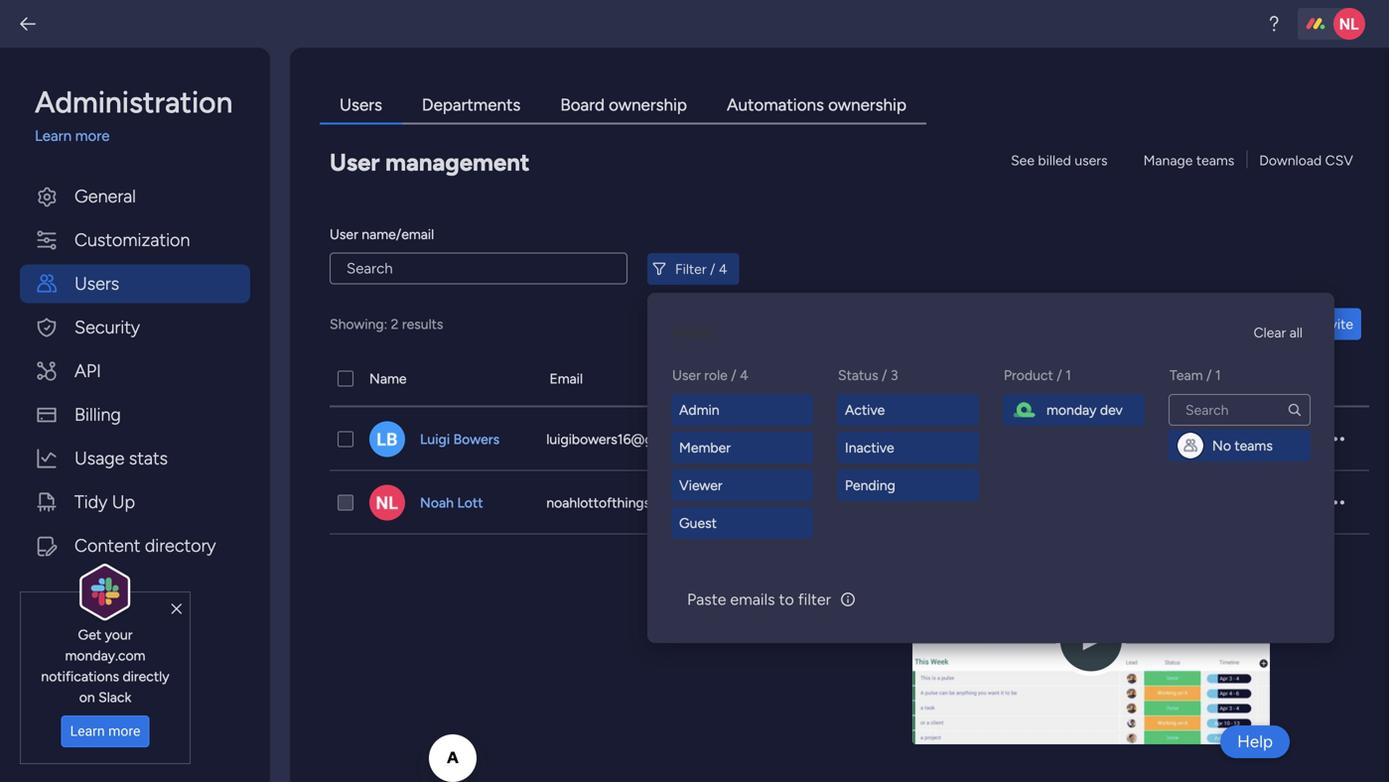 Task type: vqa. For each thing, say whether or not it's contained in the screenshot.
when
no



Task type: locate. For each thing, give the bounding box(es) containing it.
row
[[330, 352, 1370, 408], [330, 408, 1370, 471], [330, 471, 1370, 535]]

2 1 from the left
[[1216, 367, 1222, 384]]

1 horizontal spatial ownership
[[829, 95, 907, 115]]

admin button
[[672, 394, 814, 426]]

nov right 'no'
[[1249, 422, 1275, 439]]

/ for filter
[[710, 261, 716, 278]]

grid
[[330, 352, 1370, 763]]

1 horizontal spatial 1
[[1216, 367, 1222, 384]]

manage teams button
[[1136, 145, 1243, 176]]

/ right filter
[[710, 261, 716, 278]]

0 vertical spatial teams
[[1197, 152, 1235, 169]]

4 up the admin button
[[740, 367, 749, 384]]

2023 right 'no'
[[1249, 440, 1281, 457]]

21, down search "image"
[[1278, 422, 1295, 439]]

no teams
[[1213, 438, 1273, 454]]

/ right product
[[1057, 367, 1063, 384]]

v2 ellipsis image
[[1327, 430, 1345, 449]]

0 horizontal spatial 21,
[[1122, 422, 1139, 439]]

viewer
[[679, 477, 723, 494]]

content directory
[[75, 535, 216, 557]]

0 vertical spatial more
[[75, 127, 110, 145]]

team
[[1170, 367, 1204, 384]]

invited by
[[1176, 360, 1219, 398]]

active
[[1263, 381, 1301, 398]]

0 horizontal spatial users
[[75, 273, 119, 295]]

learn inside the 'administration learn more'
[[35, 127, 72, 145]]

1 horizontal spatial noah lott image
[[1334, 8, 1366, 40]]

/ for product
[[1057, 367, 1063, 384]]

learn inside button
[[70, 724, 105, 740]]

1 vertical spatial users
[[75, 273, 119, 295]]

filters
[[673, 323, 716, 342]]

content
[[75, 535, 140, 557]]

teams for manage teams
[[1197, 152, 1235, 169]]

active down inactive button
[[911, 495, 951, 512]]

2 nov 21, 2023 from the left
[[1249, 422, 1295, 457]]

1 ownership from the left
[[609, 95, 687, 115]]

noah lott link
[[417, 493, 486, 513]]

0 vertical spatial admin
[[679, 402, 720, 419]]

ownership right board on the left top
[[609, 95, 687, 115]]

/ inside "dropdown button"
[[710, 261, 716, 278]]

all
[[1290, 324, 1303, 341]]

users up the user management
[[340, 95, 382, 115]]

filter
[[675, 261, 707, 278]]

1 up monday
[[1066, 367, 1072, 384]]

0 horizontal spatial 2023
[[1093, 440, 1125, 457]]

1 horizontal spatial users
[[340, 95, 382, 115]]

2023
[[1093, 440, 1125, 457], [1249, 440, 1281, 457]]

row group
[[330, 408, 1370, 535]]

0 vertical spatial users
[[340, 95, 382, 115]]

2023 down dev
[[1093, 440, 1125, 457]]

viewer button
[[672, 470, 814, 502]]

users button
[[20, 265, 250, 303]]

ownership right the automations in the right top of the page
[[829, 95, 907, 115]]

2 ownership from the left
[[829, 95, 907, 115]]

3 row from the top
[[330, 471, 1370, 535]]

user for user role
[[690, 371, 719, 387]]

invited
[[1176, 360, 1219, 377]]

usage stats
[[75, 448, 168, 469]]

admin down the admin button
[[703, 431, 743, 448]]

last
[[1263, 360, 1289, 377]]

nov 21, 2023 down search "image"
[[1249, 422, 1295, 457]]

search image
[[1287, 402, 1303, 418]]

4 right filter
[[719, 261, 728, 278]]

4 inside "dropdown button"
[[719, 261, 728, 278]]

1 nov from the left
[[1093, 422, 1119, 439]]

administration learn more
[[35, 84, 233, 145]]

0 horizontal spatial 1
[[1066, 367, 1072, 384]]

0 vertical spatial noah lott image
[[1334, 8, 1366, 40]]

nov 21, 2023 down dev
[[1093, 422, 1139, 457]]

admin down viewer
[[703, 495, 743, 512]]

user for user role / 4
[[673, 367, 701, 384]]

clear all button
[[1246, 317, 1311, 349]]

1 vertical spatial teams
[[1235, 438, 1273, 454]]

more down administration
[[75, 127, 110, 145]]

content directory button
[[20, 527, 250, 566]]

name/email
[[362, 226, 434, 243]]

0 horizontal spatial ownership
[[609, 95, 687, 115]]

2 vertical spatial active
[[911, 495, 951, 512]]

directory
[[145, 535, 216, 557]]

0 horizontal spatial nov 21, 2023
[[1093, 422, 1139, 457]]

more down slack
[[108, 724, 140, 740]]

row containing noah lott
[[330, 471, 1370, 535]]

1 21, from the left
[[1122, 422, 1139, 439]]

0 horizontal spatial 4
[[719, 261, 728, 278]]

1 horizontal spatial nov
[[1249, 422, 1275, 439]]

active
[[845, 402, 885, 419], [911, 431, 951, 448], [911, 495, 951, 512]]

automations ownership
[[727, 95, 907, 115]]

2 21, from the left
[[1278, 422, 1295, 439]]

teams inside manage teams button
[[1197, 152, 1235, 169]]

see
[[1011, 152, 1035, 169]]

results
[[402, 316, 444, 333]]

0 vertical spatial active
[[845, 402, 885, 419]]

more inside the 'administration learn more'
[[75, 127, 110, 145]]

learn
[[35, 127, 72, 145], [70, 724, 105, 740]]

ownership inside "link"
[[609, 95, 687, 115]]

noah lott
[[420, 495, 483, 512]]

learn more link
[[35, 125, 250, 148]]

learn down "on"
[[70, 724, 105, 740]]

slack
[[98, 689, 131, 706]]

learn down administration
[[35, 127, 72, 145]]

2 2023 from the left
[[1249, 440, 1281, 457]]

/ left 3
[[882, 367, 888, 384]]

noah lott image right the help 'icon'
[[1334, 8, 1366, 40]]

admin
[[679, 402, 720, 419], [703, 431, 743, 448], [703, 495, 743, 512]]

/ for status
[[882, 367, 888, 384]]

noah lott image left 'noah'
[[370, 485, 405, 521]]

2 row from the top
[[330, 408, 1370, 471]]

nov
[[1093, 422, 1119, 439], [1249, 422, 1275, 439]]

row containing nov 21, 2023
[[330, 408, 1370, 471]]

add or edit team image
[[1023, 425, 1053, 454]]

1 vertical spatial noah lott image
[[370, 485, 405, 521]]

first user
[[1174, 431, 1231, 448]]

departments
[[422, 95, 521, 115]]

1 vertical spatial active
[[911, 431, 951, 448]]

admin inside button
[[679, 402, 720, 419]]

role inside row
[[722, 371, 746, 387]]

automations
[[727, 95, 824, 115]]

no
[[1213, 438, 1232, 454]]

21, down dev
[[1122, 422, 1139, 439]]

None search field
[[1169, 394, 1311, 426]]

1 for team / 1
[[1216, 367, 1222, 384]]

products
[[821, 371, 877, 387]]

4
[[719, 261, 728, 278], [740, 367, 749, 384]]

email
[[550, 371, 583, 387]]

paste emails to filter button
[[672, 580, 873, 620]]

0 vertical spatial learn
[[35, 127, 72, 145]]

0 horizontal spatial nov
[[1093, 422, 1119, 439]]

1 horizontal spatial nov 21, 2023
[[1249, 422, 1295, 457]]

/ right team
[[1207, 367, 1212, 384]]

users up security
[[75, 273, 119, 295]]

1
[[1066, 367, 1072, 384], [1216, 367, 1222, 384]]

users inside button
[[75, 273, 119, 295]]

v2 surface invite image
[[1297, 317, 1311, 332]]

1 horizontal spatial 21,
[[1278, 422, 1295, 439]]

users link
[[320, 87, 402, 125]]

pending button
[[837, 470, 979, 502]]

active for noahlottofthings@gmail.com
[[911, 495, 951, 512]]

administration
[[35, 84, 233, 120]]

noah lott image
[[1334, 8, 1366, 40], [370, 485, 405, 521]]

1 horizontal spatial 4
[[740, 367, 749, 384]]

teams right manage
[[1197, 152, 1235, 169]]

help button
[[1221, 726, 1290, 759]]

manage teams
[[1144, 152, 1235, 169]]

user management
[[330, 148, 530, 177]]

1 1 from the left
[[1066, 367, 1072, 384]]

1 vertical spatial learn
[[70, 724, 105, 740]]

1 row from the top
[[330, 352, 1370, 408]]

0 vertical spatial 4
[[719, 261, 728, 278]]

grid containing invited by
[[330, 352, 1370, 763]]

1 right team
[[1216, 367, 1222, 384]]

Search search field
[[1169, 394, 1311, 426]]

by
[[1176, 381, 1192, 398]]

0 horizontal spatial noah lott image
[[370, 485, 405, 521]]

user role / 4
[[673, 367, 749, 384]]

guest button
[[672, 508, 814, 539]]

luigi
[[420, 431, 450, 448]]

user inside row
[[690, 371, 719, 387]]

showing:
[[330, 316, 388, 333]]

1 vertical spatial more
[[108, 724, 140, 740]]

1 for product / 1
[[1066, 367, 1072, 384]]

active down status / 3
[[845, 402, 885, 419]]

v2 ellipsis image
[[1327, 494, 1345, 512]]

filter / 4 button
[[648, 253, 740, 285]]

more
[[75, 127, 110, 145], [108, 724, 140, 740]]

monday dev
[[1047, 402, 1123, 419]]

security button
[[20, 308, 250, 347]]

1 horizontal spatial 2023
[[1249, 440, 1281, 457]]

manage
[[1144, 152, 1193, 169]]

teams
[[1029, 371, 1069, 387]]

nov down dev
[[1093, 422, 1119, 439]]

/ for team
[[1207, 367, 1212, 384]]

departments link
[[402, 87, 541, 125]]

admin down user role at the top of page
[[679, 402, 720, 419]]

billing button
[[20, 396, 250, 435]]

teams right 'no'
[[1235, 438, 1273, 454]]

active down active button
[[911, 431, 951, 448]]

teams inside no teams "button"
[[1235, 438, 1273, 454]]



Task type: describe. For each thing, give the bounding box(es) containing it.
noahlottofthings@gmail.com
[[547, 495, 728, 512]]

inactive button
[[837, 432, 979, 464]]

directly
[[123, 668, 169, 685]]

invite
[[1319, 316, 1354, 333]]

invite button
[[1289, 308, 1362, 340]]

row group containing nov 21, 2023
[[330, 408, 1370, 535]]

paste emails to filter
[[687, 591, 831, 609]]

ownership for automations ownership
[[829, 95, 907, 115]]

tidy up button
[[20, 483, 250, 522]]

help image
[[1265, 14, 1284, 34]]

noah
[[420, 495, 454, 512]]

luigi bowers image
[[370, 422, 405, 457]]

security
[[75, 317, 140, 338]]

1 2023 from the left
[[1093, 440, 1125, 457]]

billing
[[75, 404, 121, 426]]

see billed users button
[[1003, 145, 1116, 176]]

active inside button
[[845, 402, 885, 419]]

monday
[[1047, 402, 1097, 419]]

more inside the learn more button
[[108, 724, 140, 740]]

on
[[79, 689, 95, 706]]

guest
[[679, 515, 717, 532]]

general button
[[20, 177, 250, 216]]

get your monday.com notifications directly on slack
[[41, 627, 169, 706]]

role for user role / 4
[[705, 367, 728, 384]]

1 vertical spatial 4
[[740, 367, 749, 384]]

monday.com
[[65, 648, 146, 664]]

status / 3
[[838, 367, 899, 384]]

dev
[[1101, 402, 1123, 419]]

1 nov 21, 2023 from the left
[[1093, 422, 1139, 457]]

2 nov from the left
[[1249, 422, 1275, 439]]

status
[[838, 367, 879, 384]]

see billed users
[[1011, 152, 1108, 169]]

learn more button
[[61, 716, 149, 748]]

showing: 2 results
[[330, 316, 444, 333]]

usage
[[75, 448, 125, 469]]

active button
[[837, 394, 979, 426]]

clear
[[1254, 324, 1287, 341]]

name
[[370, 371, 407, 387]]

billed
[[1038, 152, 1072, 169]]

team / 1
[[1170, 367, 1222, 384]]

help
[[1238, 732, 1274, 752]]

user
[[1204, 431, 1231, 448]]

product
[[1004, 367, 1054, 384]]

notifications
[[41, 668, 119, 685]]

pending
[[845, 477, 896, 494]]

clear all
[[1254, 324, 1303, 341]]

filter / 4
[[675, 261, 728, 278]]

dapulse x slim image
[[172, 601, 182, 619]]

management
[[386, 148, 530, 177]]

first
[[1174, 431, 1201, 448]]

luigibowers16@gmail.com
[[547, 431, 709, 448]]

customization button
[[20, 221, 250, 260]]

teams for no teams
[[1235, 438, 1273, 454]]

user for user management
[[330, 148, 380, 177]]

user for user name/email
[[330, 226, 358, 243]]

2 vertical spatial admin
[[703, 495, 743, 512]]

active for luigibowers16@gmail.com
[[911, 431, 951, 448]]

role for user role
[[722, 371, 746, 387]]

luigi bowers link
[[417, 430, 503, 450]]

member button
[[672, 432, 814, 464]]

up
[[112, 492, 135, 513]]

/ up the admin button
[[731, 367, 737, 384]]

back to workspace image
[[18, 14, 38, 34]]

filter
[[798, 591, 831, 609]]

3
[[891, 367, 899, 384]]

user role
[[690, 371, 746, 387]]

usage stats button
[[20, 440, 250, 478]]

paste
[[687, 591, 727, 609]]

emails
[[731, 591, 775, 609]]

row containing invited by
[[330, 352, 1370, 408]]

Search text field
[[330, 253, 628, 285]]

general
[[75, 186, 136, 207]]

no teams button
[[1169, 430, 1311, 462]]

api
[[75, 361, 101, 382]]

automations ownership link
[[707, 87, 927, 125]]

your
[[105, 627, 133, 644]]

board ownership link
[[541, 87, 707, 125]]

ownership for board ownership
[[609, 95, 687, 115]]

member
[[679, 440, 731, 456]]

board
[[561, 95, 605, 115]]

download csv button
[[1252, 145, 1362, 176]]

csv
[[1326, 152, 1354, 169]]

learn more
[[70, 724, 140, 740]]

1 vertical spatial admin
[[703, 431, 743, 448]]

tidy up
[[75, 492, 135, 513]]

bowers
[[454, 431, 500, 448]]

monday dev button
[[1003, 394, 1145, 426]]

customization
[[75, 229, 190, 251]]

luigi bowers
[[420, 431, 500, 448]]

api button
[[20, 352, 250, 391]]

product / 1
[[1004, 367, 1072, 384]]

board ownership
[[561, 95, 687, 115]]



